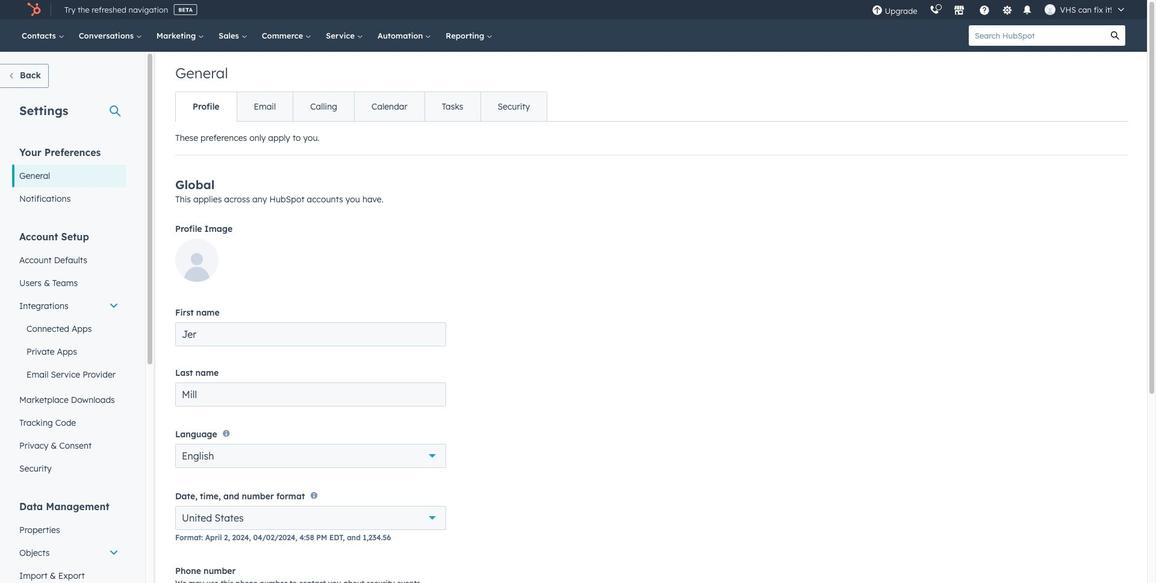 Task type: describe. For each thing, give the bounding box(es) containing it.
data management element
[[12, 500, 126, 583]]

marketplaces image
[[954, 5, 965, 16]]



Task type: locate. For each thing, give the bounding box(es) containing it.
menu
[[866, 0, 1133, 19]]

None text field
[[175, 322, 447, 346]]

jer mill image
[[1045, 4, 1056, 15]]

Search HubSpot search field
[[970, 25, 1106, 46]]

account setup element
[[12, 230, 126, 480]]

your preferences element
[[12, 146, 126, 210]]

None text field
[[175, 383, 447, 407]]

navigation
[[175, 92, 548, 122]]



Task type: vqa. For each thing, say whether or not it's contained in the screenshot.
TIME
no



